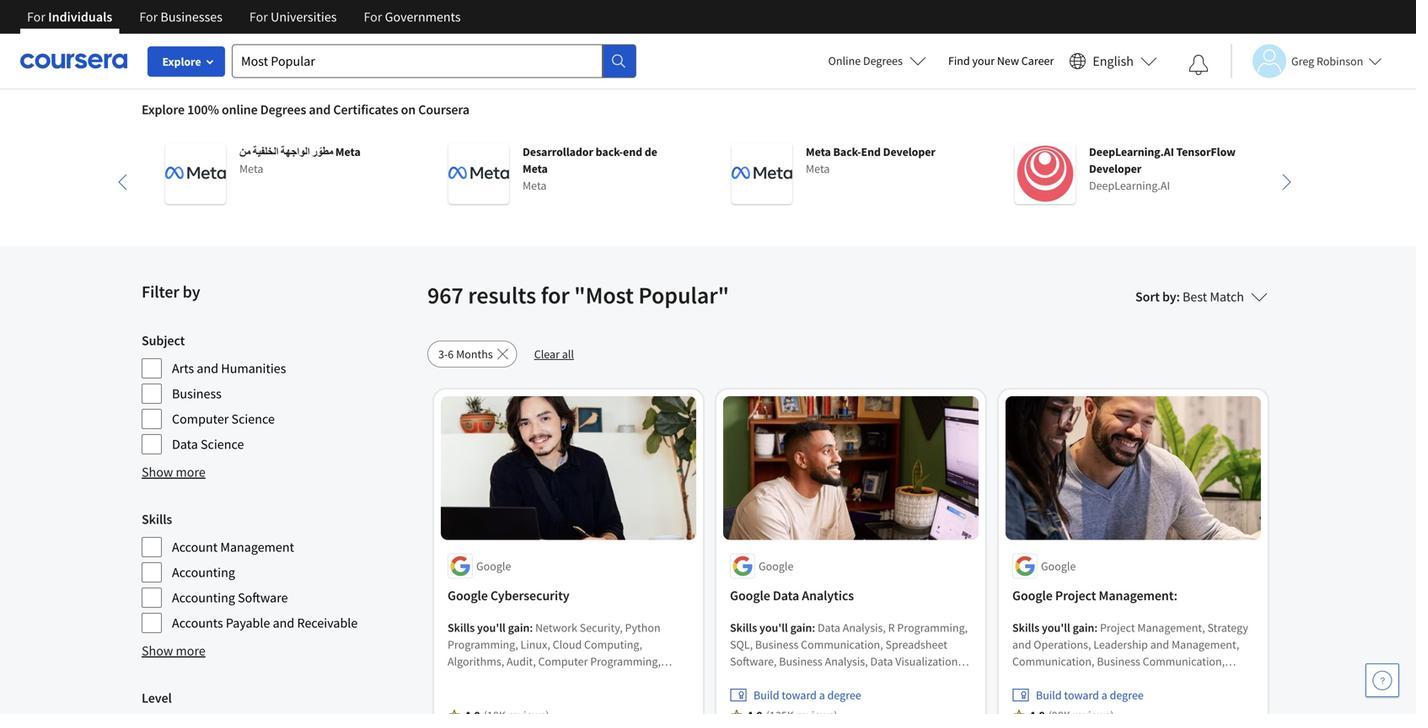 Task type: locate. For each thing, give the bounding box(es) containing it.
build toward a degree for project
[[1036, 687, 1144, 703]]

2 show more button from the top
[[142, 641, 206, 661]]

accounting up 'accounts'
[[172, 589, 235, 606]]

1 horizontal spatial and
[[273, 615, 294, 631]]

help center image
[[1372, 670, 1393, 690]]

degree for analytics
[[827, 687, 861, 703]]

data
[[172, 436, 198, 453], [773, 587, 799, 604]]

individuals
[[48, 8, 112, 25]]

1 vertical spatial accounting
[[172, 589, 235, 606]]

toward
[[782, 687, 817, 703], [1064, 687, 1099, 703]]

الواجهة
[[281, 144, 310, 159]]

1 vertical spatial show
[[142, 642, 173, 659]]

meta image for meta back-end developer meta
[[732, 143, 792, 204]]

1 show from the top
[[142, 464, 173, 481]]

for left businesses
[[139, 8, 158, 25]]

1 toward from the left
[[782, 687, 817, 703]]

science
[[231, 411, 275, 427], [201, 436, 244, 453]]

you'll down google cybersecurity
[[477, 620, 506, 635]]

businesses
[[161, 8, 222, 25]]

explore left 100%
[[142, 101, 185, 118]]

2 you'll from the left
[[760, 620, 788, 635]]

1 show more button from the top
[[142, 462, 206, 482]]

clear all button
[[524, 341, 584, 368]]

3 you'll from the left
[[1042, 620, 1070, 635]]

skills down google cybersecurity
[[448, 620, 475, 635]]

skills up 'account'
[[142, 511, 172, 528]]

find your new career link
[[940, 51, 1062, 72]]

3 for from the left
[[249, 8, 268, 25]]

2 show more from the top
[[142, 642, 206, 659]]

greg robinson
[[1291, 54, 1363, 69]]

1 horizontal spatial you'll
[[760, 620, 788, 635]]

None search field
[[232, 44, 636, 78]]

1 skills you'll gain : from the left
[[448, 620, 535, 635]]

2 show from the top
[[142, 642, 173, 659]]

show more down 'accounts'
[[142, 642, 206, 659]]

for left governments
[[364, 8, 382, 25]]

data down "computer" on the bottom of the page
[[172, 436, 198, 453]]

for individuals
[[27, 8, 112, 25]]

0 vertical spatial science
[[231, 411, 275, 427]]

google up project
[[1041, 558, 1076, 574]]

clear all
[[534, 346, 574, 362]]

toward for project
[[1064, 687, 1099, 703]]

management
[[220, 539, 294, 556]]

2 vertical spatial and
[[273, 615, 294, 631]]

explore down "for businesses"
[[162, 54, 201, 69]]

3 skills you'll gain : from the left
[[1012, 620, 1100, 635]]

business
[[172, 385, 222, 402]]

google data analytics
[[730, 587, 854, 604]]

certificates
[[333, 101, 398, 118]]

developer right end
[[883, 144, 936, 159]]

developer right deeplearning.ai image
[[1089, 161, 1142, 176]]

google left cybersecurity at the bottom of the page
[[448, 587, 488, 604]]

skills you'll gain : for data
[[730, 620, 818, 635]]

for left individuals
[[27, 8, 45, 25]]

1 horizontal spatial a
[[1102, 687, 1108, 703]]

skills you'll gain : down google data analytics
[[730, 620, 818, 635]]

2 toward from the left
[[1064, 687, 1099, 703]]

من
[[239, 144, 251, 159]]

3 gain from the left
[[1073, 620, 1094, 635]]

0 vertical spatial degrees
[[863, 53, 903, 68]]

2 accounting from the top
[[172, 589, 235, 606]]

show down data science
[[142, 464, 173, 481]]

0 vertical spatial developer
[[883, 144, 936, 159]]

show for accounts
[[142, 642, 173, 659]]

: for google cybersecurity
[[530, 620, 533, 635]]

0 vertical spatial accounting
[[172, 564, 235, 581]]

skills you'll gain :
[[448, 620, 535, 635], [730, 620, 818, 635], [1012, 620, 1100, 635]]

1 vertical spatial explore
[[142, 101, 185, 118]]

build toward a degree for data
[[754, 687, 861, 703]]

build
[[754, 687, 779, 703], [1036, 687, 1062, 703]]

degrees
[[863, 53, 903, 68], [260, 101, 306, 118]]

google project management: link
[[1012, 585, 1254, 606]]

1 horizontal spatial meta image
[[448, 143, 509, 204]]

more for accounts
[[176, 642, 206, 659]]

1 vertical spatial show more button
[[142, 641, 206, 661]]

1 horizontal spatial toward
[[1064, 687, 1099, 703]]

2 horizontal spatial you'll
[[1042, 620, 1070, 635]]

0 horizontal spatial skills you'll gain :
[[448, 620, 535, 635]]

1 gain from the left
[[508, 620, 530, 635]]

filter
[[142, 281, 179, 302]]

accounting
[[172, 564, 235, 581], [172, 589, 235, 606]]

you'll
[[477, 620, 506, 635], [760, 620, 788, 635], [1042, 620, 1070, 635]]

0 horizontal spatial and
[[197, 360, 218, 377]]

gain for cybersecurity
[[508, 620, 530, 635]]

0 horizontal spatial degree
[[827, 687, 861, 703]]

skills for google data analytics
[[730, 620, 757, 635]]

0 vertical spatial show more button
[[142, 462, 206, 482]]

science for computer science
[[231, 411, 275, 427]]

1 horizontal spatial degree
[[1110, 687, 1144, 703]]

0 horizontal spatial data
[[172, 436, 198, 453]]

:
[[1176, 288, 1180, 305], [530, 620, 533, 635], [812, 620, 815, 635], [1094, 620, 1098, 635]]

explore 100% online degrees and certificates on coursera
[[142, 101, 470, 118]]

online
[[222, 101, 258, 118]]

2 meta image from the left
[[448, 143, 509, 204]]

1 more from the top
[[176, 464, 206, 481]]

tensorflow
[[1176, 144, 1236, 159]]

project
[[1055, 587, 1096, 604]]

show more
[[142, 464, 206, 481], [142, 642, 206, 659]]

1 vertical spatial science
[[201, 436, 244, 453]]

deeplearning.ai
[[1089, 144, 1174, 159], [1089, 178, 1170, 193]]

0 vertical spatial show
[[142, 464, 173, 481]]

0 horizontal spatial a
[[819, 687, 825, 703]]

computer science
[[172, 411, 275, 427]]

2 a from the left
[[1102, 687, 1108, 703]]

2 horizontal spatial meta image
[[732, 143, 792, 204]]

filter by
[[142, 281, 200, 302]]

1 build toward a degree from the left
[[754, 687, 861, 703]]

your
[[972, 53, 995, 68]]

google left analytics
[[730, 587, 770, 604]]

google cybersecurity link
[[448, 585, 690, 606]]

1 degree from the left
[[827, 687, 861, 703]]

2 horizontal spatial gain
[[1073, 620, 1094, 635]]

science down humanities
[[231, 411, 275, 427]]

by right sort
[[1162, 288, 1176, 305]]

universities
[[271, 8, 337, 25]]

accounting for accounting
[[172, 564, 235, 581]]

gain down google data analytics
[[790, 620, 812, 635]]

2 build toward a degree from the left
[[1036, 687, 1144, 703]]

2 build from the left
[[1036, 687, 1062, 703]]

What do you want to learn? text field
[[232, 44, 603, 78]]

receivable
[[297, 615, 358, 631]]

show up level
[[142, 642, 173, 659]]

build toward a degree
[[754, 687, 861, 703], [1036, 687, 1144, 703]]

1 horizontal spatial by
[[1162, 288, 1176, 305]]

1 vertical spatial show more
[[142, 642, 206, 659]]

0 vertical spatial deeplearning.ai
[[1089, 144, 1174, 159]]

google inside google cybersecurity 'link'
[[448, 587, 488, 604]]

you'll down google data analytics
[[760, 620, 788, 635]]

1 build from the left
[[754, 687, 779, 703]]

1 horizontal spatial data
[[773, 587, 799, 604]]

0 horizontal spatial build toward a degree
[[754, 687, 861, 703]]

skills down google project management:
[[1012, 620, 1040, 635]]

2 horizontal spatial skills you'll gain :
[[1012, 620, 1100, 635]]

skills for google project management:
[[1012, 620, 1040, 635]]

you'll for data
[[760, 620, 788, 635]]

best
[[1183, 288, 1207, 305]]

for
[[27, 8, 45, 25], [139, 8, 158, 25], [249, 8, 268, 25], [364, 8, 382, 25]]

and down software
[[273, 615, 294, 631]]

0 horizontal spatial by
[[183, 281, 200, 302]]

for governments
[[364, 8, 461, 25]]

a for management:
[[1102, 687, 1108, 703]]

subject group
[[142, 330, 417, 455]]

2 horizontal spatial and
[[309, 101, 331, 118]]

months
[[456, 346, 493, 362]]

0 vertical spatial show more
[[142, 464, 206, 481]]

show more down data science
[[142, 464, 206, 481]]

"most
[[574, 280, 634, 310]]

0 vertical spatial data
[[172, 436, 198, 453]]

0 vertical spatial more
[[176, 464, 206, 481]]

by for filter
[[183, 281, 200, 302]]

more down data science
[[176, 464, 206, 481]]

gain
[[508, 620, 530, 635], [790, 620, 812, 635], [1073, 620, 1094, 635]]

: down google project management:
[[1094, 620, 1098, 635]]

you'll down project
[[1042, 620, 1070, 635]]

0 horizontal spatial build
[[754, 687, 779, 703]]

by
[[183, 281, 200, 302], [1162, 288, 1176, 305]]

1 vertical spatial data
[[773, 587, 799, 604]]

0 horizontal spatial you'll
[[477, 620, 506, 635]]

you'll for cybersecurity
[[477, 620, 506, 635]]

الخلفية
[[253, 144, 278, 159]]

: left best
[[1176, 288, 1180, 305]]

by right filter
[[183, 281, 200, 302]]

0 horizontal spatial meta image
[[165, 143, 226, 204]]

skills inside group
[[142, 511, 172, 528]]

1 horizontal spatial gain
[[790, 620, 812, 635]]

google
[[476, 558, 511, 574], [759, 558, 794, 574], [1041, 558, 1076, 574], [448, 587, 488, 604], [730, 587, 770, 604], [1012, 587, 1053, 604]]

2 more from the top
[[176, 642, 206, 659]]

and inside the skills group
[[273, 615, 294, 631]]

1 for from the left
[[27, 8, 45, 25]]

1 horizontal spatial skills you'll gain :
[[730, 620, 818, 635]]

back-
[[833, 144, 861, 159]]

0 horizontal spatial toward
[[782, 687, 817, 703]]

build for project
[[1036, 687, 1062, 703]]

end
[[623, 144, 642, 159]]

more down 'accounts'
[[176, 642, 206, 659]]

1 meta image from the left
[[165, 143, 226, 204]]

gain down google cybersecurity
[[508, 620, 530, 635]]

4 for from the left
[[364, 8, 382, 25]]

governments
[[385, 8, 461, 25]]

0 horizontal spatial developer
[[883, 144, 936, 159]]

0 vertical spatial explore
[[162, 54, 201, 69]]

1 vertical spatial deeplearning.ai
[[1089, 178, 1170, 193]]

and
[[309, 101, 331, 118], [197, 360, 218, 377], [273, 615, 294, 631]]

meta
[[335, 144, 361, 159], [806, 144, 831, 159], [239, 161, 263, 176], [523, 161, 548, 176], [806, 161, 830, 176], [523, 178, 547, 193]]

1 vertical spatial degrees
[[260, 101, 306, 118]]

science down "computer science"
[[201, 436, 244, 453]]

skills you'll gain : down google cybersecurity
[[448, 620, 535, 635]]

skills you'll gain : down project
[[1012, 620, 1100, 635]]

explore inside dropdown button
[[162, 54, 201, 69]]

1 horizontal spatial build
[[1036, 687, 1062, 703]]

online degrees
[[828, 53, 903, 68]]

analytics
[[802, 587, 854, 604]]

0 horizontal spatial gain
[[508, 620, 530, 635]]

accounting for accounting software
[[172, 589, 235, 606]]

coursera image
[[20, 47, 127, 74]]

you'll for project
[[1042, 620, 1070, 635]]

skills you'll gain : for cybersecurity
[[448, 620, 535, 635]]

1 a from the left
[[819, 687, 825, 703]]

and up 'مطوّر'
[[309, 101, 331, 118]]

2 skills you'll gain : from the left
[[730, 620, 818, 635]]

show more button down data science
[[142, 462, 206, 482]]

robinson
[[1317, 54, 1363, 69]]

degree for management:
[[1110, 687, 1144, 703]]

1 horizontal spatial build toward a degree
[[1036, 687, 1144, 703]]

3 meta image from the left
[[732, 143, 792, 204]]

1 accounting from the top
[[172, 564, 235, 581]]

google left project
[[1012, 587, 1053, 604]]

for left universities on the left of page
[[249, 8, 268, 25]]

1 horizontal spatial degrees
[[863, 53, 903, 68]]

accounting down 'account'
[[172, 564, 235, 581]]

developer
[[883, 144, 936, 159], [1089, 161, 1142, 176]]

data left analytics
[[773, 587, 799, 604]]

google inside google project management: link
[[1012, 587, 1053, 604]]

google cybersecurity
[[448, 587, 570, 604]]

toward for data
[[782, 687, 817, 703]]

: down analytics
[[812, 620, 815, 635]]

skills down google data analytics
[[730, 620, 757, 635]]

meta image
[[165, 143, 226, 204], [448, 143, 509, 204], [732, 143, 792, 204]]

2 for from the left
[[139, 8, 158, 25]]

google up google data analytics
[[759, 558, 794, 574]]

967
[[427, 280, 463, 310]]

explore
[[162, 54, 201, 69], [142, 101, 185, 118]]

1 vertical spatial and
[[197, 360, 218, 377]]

1 you'll from the left
[[477, 620, 506, 635]]

gain down project
[[1073, 620, 1094, 635]]

and right arts
[[197, 360, 218, 377]]

1 horizontal spatial developer
[[1089, 161, 1142, 176]]

2 deeplearning.ai from the top
[[1089, 178, 1170, 193]]

show more button down 'accounts'
[[142, 641, 206, 661]]

2 degree from the left
[[1110, 687, 1144, 703]]

مطوّر
[[312, 144, 333, 159]]

1 vertical spatial more
[[176, 642, 206, 659]]

1 show more from the top
[[142, 464, 206, 481]]

more
[[176, 464, 206, 481], [176, 642, 206, 659]]

for for universities
[[249, 8, 268, 25]]

show notifications image
[[1189, 55, 1209, 75]]

level
[[142, 690, 172, 706]]

show
[[142, 464, 173, 481], [142, 642, 173, 659]]

2 gain from the left
[[790, 620, 812, 635]]

computer
[[172, 411, 229, 427]]

degree
[[827, 687, 861, 703], [1110, 687, 1144, 703]]

0 vertical spatial and
[[309, 101, 331, 118]]

1 vertical spatial developer
[[1089, 161, 1142, 176]]

show more button
[[142, 462, 206, 482], [142, 641, 206, 661]]

: down cybersecurity at the bottom of the page
[[530, 620, 533, 635]]



Task type: describe. For each thing, give the bounding box(es) containing it.
payable
[[226, 615, 270, 631]]

deeplearning.ai tensorflow developer deeplearning.ai
[[1089, 144, 1236, 193]]

clear
[[534, 346, 560, 362]]

show more for accounts payable and receivable
[[142, 642, 206, 659]]

match
[[1210, 288, 1244, 305]]

0 horizontal spatial degrees
[[260, 101, 306, 118]]

subject
[[142, 332, 185, 349]]

desarrollador back-end de meta meta
[[523, 144, 657, 193]]

data science
[[172, 436, 244, 453]]

sort
[[1136, 288, 1160, 305]]

build for data
[[754, 687, 779, 703]]

greg
[[1291, 54, 1314, 69]]

software
[[238, 589, 288, 606]]

sort by : best match
[[1136, 288, 1244, 305]]

by for sort
[[1162, 288, 1176, 305]]

desarrollador
[[523, 144, 593, 159]]

online
[[828, 53, 861, 68]]

back-
[[596, 144, 623, 159]]

مطوّر الواجهة الخلفية من meta meta
[[239, 144, 361, 176]]

and inside subject group
[[197, 360, 218, 377]]

gain for data
[[790, 620, 812, 635]]

deeplearning.ai image
[[1015, 143, 1076, 204]]

google up google cybersecurity
[[476, 558, 511, 574]]

data inside subject group
[[172, 436, 198, 453]]

3-6 months button
[[427, 341, 517, 368]]

more for data
[[176, 464, 206, 481]]

google inside google data analytics link
[[730, 587, 770, 604]]

gain for project
[[1073, 620, 1094, 635]]

accounts payable and receivable
[[172, 615, 358, 631]]

developer inside deeplearning.ai tensorflow developer deeplearning.ai
[[1089, 161, 1142, 176]]

humanities
[[221, 360, 286, 377]]

greg robinson button
[[1231, 44, 1382, 78]]

show more for data science
[[142, 464, 206, 481]]

explore button
[[148, 46, 225, 77]]

show more button for accounts
[[142, 641, 206, 661]]

end
[[861, 144, 881, 159]]

accounting software
[[172, 589, 288, 606]]

3-6 months
[[438, 346, 493, 362]]

for universities
[[249, 8, 337, 25]]

account
[[172, 539, 218, 556]]

6
[[448, 346, 454, 362]]

a for analytics
[[819, 687, 825, 703]]

meta back-end developer meta
[[806, 144, 936, 176]]

: for google project management:
[[1094, 620, 1098, 635]]

account management
[[172, 539, 294, 556]]

science for data science
[[201, 436, 244, 453]]

100%
[[187, 101, 219, 118]]

skills for google cybersecurity
[[448, 620, 475, 635]]

de
[[645, 144, 657, 159]]

skills group
[[142, 509, 417, 634]]

find
[[948, 53, 970, 68]]

on
[[401, 101, 416, 118]]

: for google data analytics
[[812, 620, 815, 635]]

management:
[[1099, 587, 1178, 604]]

career
[[1022, 53, 1054, 68]]

meta image for مطوّر الواجهة الخلفية من meta meta
[[165, 143, 226, 204]]

967 results for "most popular"
[[427, 280, 729, 310]]

google project management:
[[1012, 587, 1178, 604]]

for for governments
[[364, 8, 382, 25]]

new
[[997, 53, 1019, 68]]

arts
[[172, 360, 194, 377]]

developer inside meta back-end developer meta
[[883, 144, 936, 159]]

english
[[1093, 53, 1134, 70]]

explore for explore 100% online degrees and certificates on coursera
[[142, 101, 185, 118]]

cybersecurity
[[491, 587, 570, 604]]

for
[[541, 280, 570, 310]]

google data analytics link
[[730, 585, 972, 606]]

show for data
[[142, 464, 173, 481]]

degrees inside dropdown button
[[863, 53, 903, 68]]

popular"
[[638, 280, 729, 310]]

meta image for desarrollador back-end de meta meta
[[448, 143, 509, 204]]

for businesses
[[139, 8, 222, 25]]

results
[[468, 280, 536, 310]]

skills you'll gain : for project
[[1012, 620, 1100, 635]]

for for individuals
[[27, 8, 45, 25]]

all
[[562, 346, 574, 362]]

banner navigation
[[13, 0, 474, 34]]

accounts
[[172, 615, 223, 631]]

show more button for data
[[142, 462, 206, 482]]

find your new career
[[948, 53, 1054, 68]]

1 deeplearning.ai from the top
[[1089, 144, 1174, 159]]

3-
[[438, 346, 448, 362]]

coursera
[[418, 101, 470, 118]]

arts and humanities
[[172, 360, 286, 377]]

explore for explore
[[162, 54, 201, 69]]

english button
[[1062, 34, 1164, 89]]

for for businesses
[[139, 8, 158, 25]]

online degrees button
[[815, 42, 940, 79]]



Task type: vqa. For each thing, say whether or not it's contained in the screenshot.
10 min of readings left's LEFT
no



